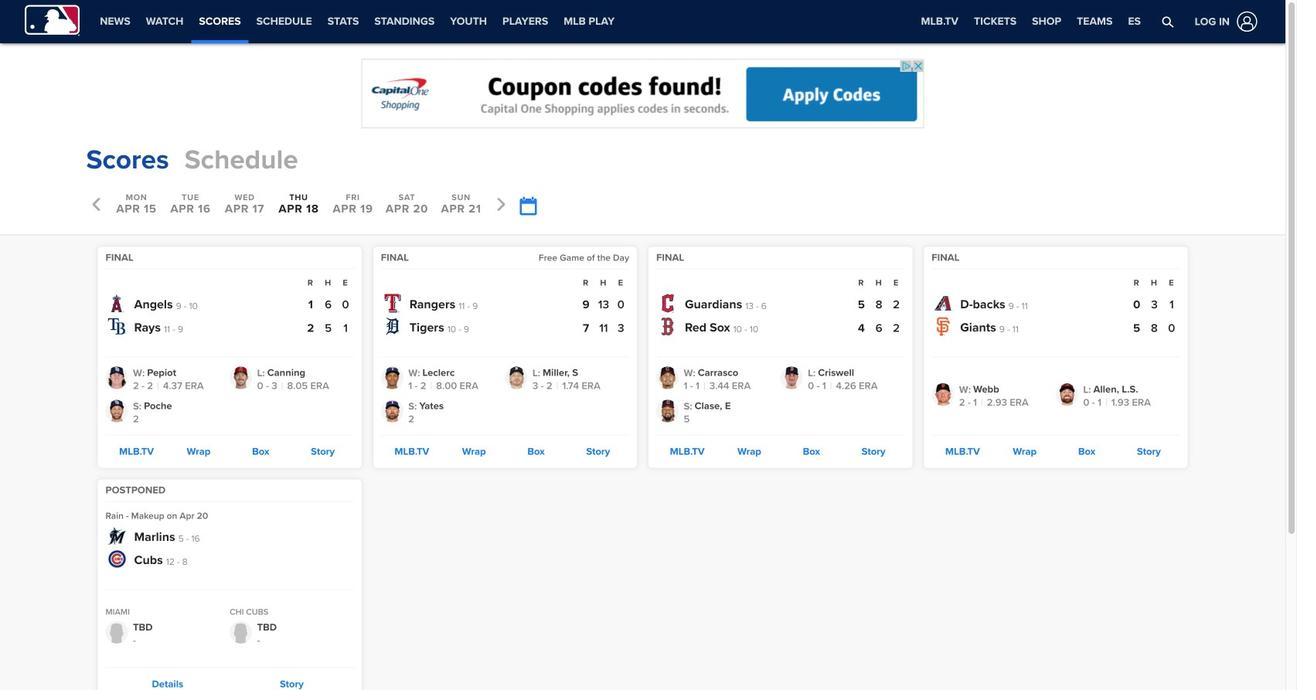 Task type: vqa. For each thing, say whether or not it's contained in the screenshot.
alysonfooter
no



Task type: describe. For each thing, give the bounding box(es) containing it.
angels image
[[108, 294, 126, 313]]

top navigation menu bar
[[0, 0, 1286, 43]]

1 horizontal spatial advertisement element
[[968, 141, 1199, 180]]

cubs image
[[108, 550, 126, 569]]

1 secondary navigation element from the left
[[92, 0, 622, 43]]

tertiary navigation element
[[913, 0, 1149, 43]]

rays image
[[108, 317, 126, 336]]

2 secondary navigation element from the left
[[622, 0, 752, 43]]

allen, l.s. image
[[1056, 383, 1078, 406]]

0 horizontal spatial advertisement element
[[361, 59, 924, 128]]

carrasco image
[[656, 367, 679, 389]]

poche image
[[106, 400, 128, 422]]

tigers image
[[383, 317, 402, 336]]

major league baseball image
[[25, 5, 80, 36]]



Task type: locate. For each thing, give the bounding box(es) containing it.
criswell image
[[781, 367, 803, 389]]

advertisement element
[[361, 59, 924, 128], [968, 141, 1199, 180]]

canning image
[[230, 367, 252, 389]]

clase, e image
[[656, 400, 679, 422]]

guardians image
[[659, 294, 677, 313]]

pepiot image
[[106, 367, 128, 389]]

leclerc image
[[381, 367, 403, 389]]

yates image
[[381, 400, 403, 422]]

d backs image
[[934, 294, 953, 313]]

0 vertical spatial advertisement element
[[361, 59, 924, 128]]

miller, s image
[[505, 367, 528, 389]]

giants image
[[934, 317, 953, 336]]

marlins image
[[108, 527, 126, 545]]

rangers image
[[383, 294, 402, 313]]

secondary navigation element
[[92, 0, 622, 43], [622, 0, 752, 43]]

1 vertical spatial advertisement element
[[968, 141, 1199, 180]]

webb image
[[932, 383, 954, 406]]

red sox image
[[659, 317, 677, 336]]

None text field
[[519, 197, 536, 216]]



